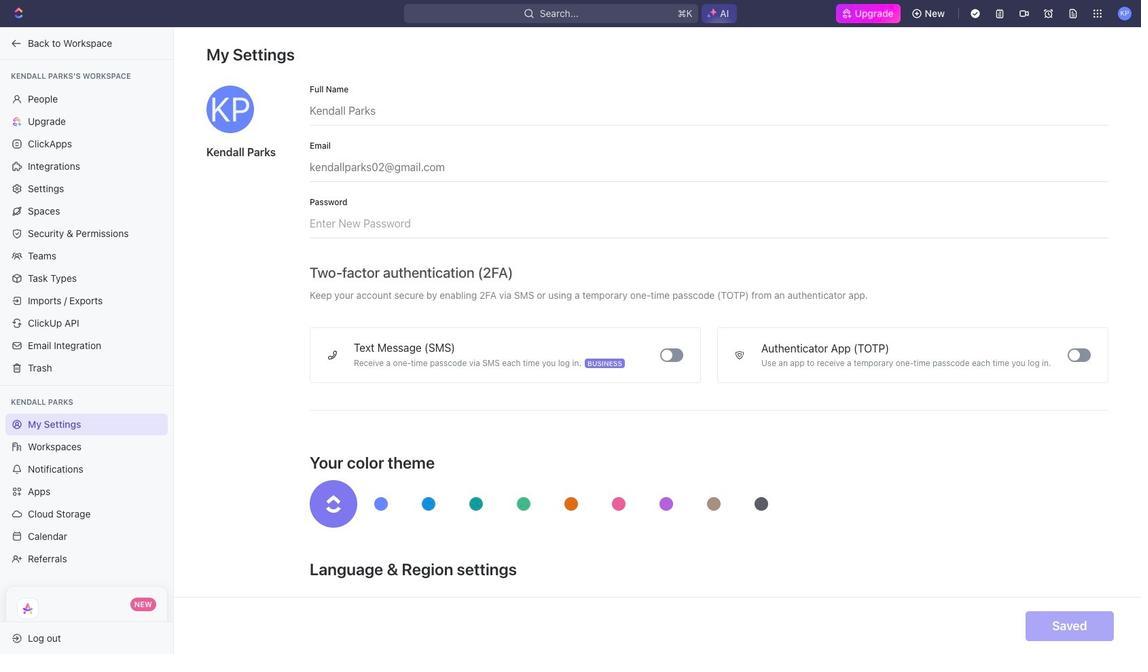 Task type: describe. For each thing, give the bounding box(es) containing it.
available on business plans or higher element
[[585, 359, 625, 368]]

Enter Username text field
[[310, 94, 1109, 125]]

Enter Email text field
[[310, 150, 1109, 181]]



Task type: locate. For each thing, give the bounding box(es) containing it.
Enter New Password field
[[310, 207, 1109, 238]]



Task type: vqa. For each thing, say whether or not it's contained in the screenshot.
first Projects from the bottom of the page
no



